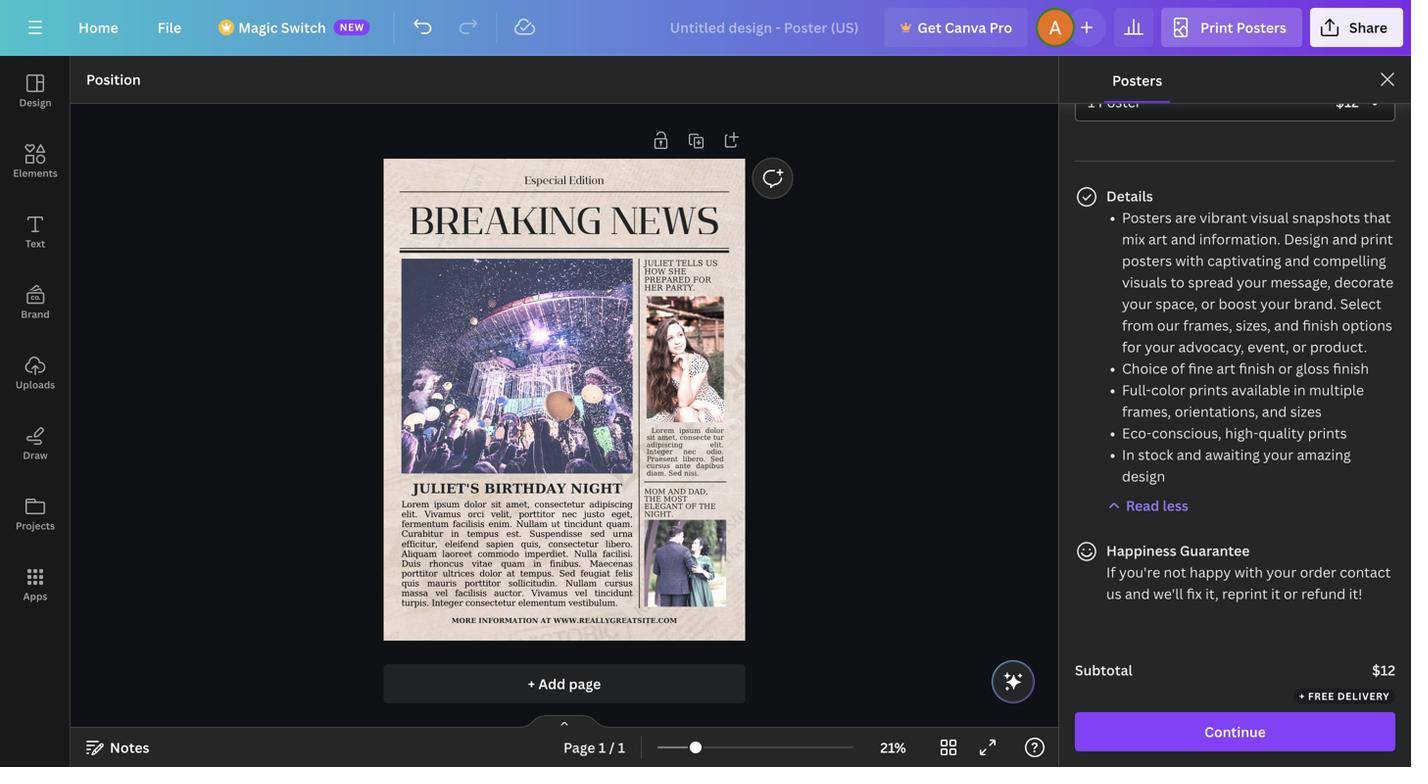 Task type: describe. For each thing, give the bounding box(es) containing it.
more
[[452, 617, 476, 625]]

in
[[1122, 445, 1135, 464]]

new
[[340, 21, 364, 34]]

mom and dad, the most elegant of the night.
[[644, 487, 716, 519]]

subtotal
[[1075, 661, 1133, 680]]

Design title text field
[[654, 8, 877, 47]]

finish down product.
[[1333, 359, 1369, 378]]

1 vel from the left
[[436, 589, 448, 599]]

canva
[[945, 18, 986, 37]]

options
[[1342, 316, 1393, 335]]

tells
[[676, 259, 703, 268]]

0 horizontal spatial porttitor
[[402, 569, 438, 579]]

orci
[[468, 509, 484, 520]]

orientations,
[[1175, 402, 1259, 421]]

integer inside "lorem ipsum dolor sit amet, consecte tur adipiscing elit. integer nec odio. praesent libero. sed cursus ante dapibus diam. sed nisi."
[[647, 448, 673, 456]]

captivating
[[1208, 251, 1282, 270]]

turpis.
[[402, 598, 429, 608]]

juliet
[[644, 259, 674, 268]]

read less button
[[1103, 491, 1396, 516]]

posters for print
[[1237, 18, 1287, 37]]

we'll
[[1154, 585, 1183, 603]]

/
[[609, 739, 615, 757]]

diam.
[[647, 469, 666, 477]]

party.
[[666, 283, 696, 293]]

get canva pro
[[918, 18, 1013, 37]]

1 vertical spatial vivamus
[[532, 589, 568, 599]]

laoreet
[[442, 549, 472, 559]]

duis
[[402, 559, 421, 569]]

finish down brand.
[[1303, 316, 1339, 335]]

justo
[[584, 509, 605, 520]]

it,
[[1206, 585, 1219, 603]]

in inside 'details posters are vibrant visual snapshots that mix art and information. design and print posters with captivating and compelling visuals to spread your message, decorate your space, or boost your brand. select from our frames, sizes, and finish options for your advocacy, event, or product. choice of fine art finish or gloss finish full-color prints available in multiple frames, orientations, and sizes eco-conscious, high-quality prints in stock and awaiting your amazing design'
[[1294, 381, 1306, 399]]

sit inside 'juliet's birthday night lorem ipsum dolor sit amet, consectetur adipiscing elit. vivamus orci velit, porttitor nec justo eget, fermentum facilisis enim. nullam ut tincidunt quam. curabitur in tempus est. suspendisse sed urna efficitur, eleifend sapien quis, consectetur libero. aliquam laoreet commodo imperdiet. nulla facilisi. duis rhoncus vitae quam in finibus. maecenas porttitor ultrices dolor at tempus. sed feugiat felis quis mauris porttitor sollicitudin. nullam cursus massa vel facilisis auctor. vivamus vel tincidunt turpis. integer consectetur elementum vestibulum.'
[[491, 500, 501, 510]]

imperdiet.
[[525, 549, 569, 559]]

order
[[1300, 563, 1337, 582]]

www.reallygreatsite.com
[[554, 617, 677, 625]]

design
[[1122, 467, 1166, 486]]

and up "compelling"
[[1333, 230, 1358, 248]]

sapien
[[486, 539, 514, 549]]

1 horizontal spatial the
[[699, 502, 716, 511]]

read
[[1126, 496, 1160, 515]]

product.
[[1310, 338, 1368, 356]]

1 vertical spatial facilisis
[[455, 589, 487, 599]]

quam.
[[606, 519, 633, 529]]

0 vertical spatial tincidunt
[[564, 519, 602, 529]]

read less
[[1126, 496, 1189, 515]]

with inside happiness guarantee if you're not happy with your order contact us and we'll fix it, reprint it or refund it!
[[1235, 563, 1263, 582]]

at inside 'juliet's birthday night lorem ipsum dolor sit amet, consectetur adipiscing elit. vivamus orci velit, porttitor nec justo eget, fermentum facilisis enim. nullam ut tincidunt quam. curabitur in tempus est. suspendisse sed urna efficitur, eleifend sapien quis, consectetur libero. aliquam laoreet commodo imperdiet. nulla facilisi. duis rhoncus vitae quam in finibus. maecenas porttitor ultrices dolor at tempus. sed feugiat felis quis mauris porttitor sollicitudin. nullam cursus massa vel facilisis auctor. vivamus vel tincidunt turpis. integer consectetur elementum vestibulum.'
[[507, 569, 515, 579]]

happiness
[[1107, 541, 1177, 560]]

draw button
[[0, 409, 71, 479]]

how
[[644, 267, 666, 276]]

1 vertical spatial at
[[541, 617, 551, 625]]

1 vertical spatial consectetur
[[548, 539, 598, 549]]

2 horizontal spatial porttitor
[[519, 509, 555, 520]]

projects
[[16, 519, 55, 533]]

facilisi.
[[603, 549, 633, 559]]

main menu bar
[[0, 0, 1411, 56]]

elit. inside "lorem ipsum dolor sit amet, consecte tur adipiscing elit. integer nec odio. praesent libero. sed cursus ante dapibus diam. sed nisi."
[[710, 441, 724, 449]]

continue
[[1205, 723, 1266, 741]]

mom
[[644, 487, 666, 496]]

$12 for 1 poster
[[1336, 93, 1359, 111]]

velit,
[[491, 509, 512, 520]]

and up message,
[[1285, 251, 1310, 270]]

home
[[78, 18, 118, 37]]

0 horizontal spatial 1
[[599, 739, 606, 757]]

and inside 'mom and dad, the most elegant of the night.'
[[668, 487, 686, 496]]

sed inside 'juliet's birthday night lorem ipsum dolor sit amet, consectetur adipiscing elit. vivamus orci velit, porttitor nec justo eget, fermentum facilisis enim. nullam ut tincidunt quam. curabitur in tempus est. suspendisse sed urna efficitur, eleifend sapien quis, consectetur libero. aliquam laoreet commodo imperdiet. nulla facilisi. duis rhoncus vitae quam in finibus. maecenas porttitor ultrices dolor at tempus. sed feugiat felis quis mauris porttitor sollicitudin. nullam cursus massa vel facilisis auctor. vivamus vel tincidunt turpis. integer consectetur elementum vestibulum.'
[[559, 569, 575, 579]]

uploads
[[16, 378, 55, 392]]

available
[[1232, 381, 1291, 399]]

sit inside "lorem ipsum dolor sit amet, consecte tur adipiscing elit. integer nec odio. praesent libero. sed cursus ante dapibus diam. sed nisi."
[[647, 434, 655, 442]]

prepared
[[644, 275, 691, 284]]

juliet tells us how she prepared for her party.
[[644, 259, 718, 293]]

aliquam
[[402, 549, 437, 559]]

maecenas
[[590, 559, 633, 569]]

amazing
[[1297, 445, 1351, 464]]

amet, inside "lorem ipsum dolor sit amet, consecte tur adipiscing elit. integer nec odio. praesent libero. sed cursus ante dapibus diam. sed nisi."
[[658, 434, 678, 442]]

switch
[[281, 18, 326, 37]]

for inside 'details posters are vibrant visual snapshots that mix art and information. design and print posters with captivating and compelling visuals to spread your message, decorate your space, or boost your brand. select from our frames, sizes, and finish options for your advocacy, event, or product. choice of fine art finish or gloss finish full-color prints available in multiple frames, orientations, and sizes eco-conscious, high-quality prints in stock and awaiting your amazing design'
[[1122, 338, 1142, 356]]

0 horizontal spatial the
[[644, 495, 661, 504]]

select
[[1341, 294, 1382, 313]]

visual
[[1251, 208, 1289, 227]]

especial
[[525, 170, 566, 192]]

2 horizontal spatial sed
[[711, 455, 724, 463]]

1 vertical spatial art
[[1217, 359, 1236, 378]]

stock
[[1138, 445, 1174, 464]]

0 vertical spatial prints
[[1189, 381, 1228, 399]]

1 vertical spatial frames,
[[1122, 402, 1172, 421]]

your inside happiness guarantee if you're not happy with your order contact us and we'll fix it, reprint it or refund it!
[[1267, 563, 1297, 582]]

21%
[[881, 739, 906, 757]]

massa
[[402, 589, 428, 599]]

message,
[[1271, 273, 1331, 292]]

mauris
[[427, 579, 457, 589]]

continue button
[[1075, 713, 1396, 752]]

your down captivating
[[1237, 273, 1267, 292]]

+ for + add page
[[528, 675, 535, 693]]

1 vertical spatial tincidunt
[[595, 589, 633, 599]]

none button containing 1 poster
[[1075, 82, 1396, 121]]

2 vel from the left
[[575, 589, 587, 599]]

1 horizontal spatial prints
[[1308, 424, 1347, 442]]

our
[[1157, 316, 1180, 335]]

get
[[918, 18, 942, 37]]

and inside happiness guarantee if you're not happy with your order contact us and we'll fix it, reprint it or refund it!
[[1125, 585, 1150, 603]]

0 horizontal spatial in
[[451, 529, 459, 539]]

it!
[[1349, 585, 1363, 603]]

lorem inside 'juliet's birthday night lorem ipsum dolor sit amet, consectetur adipiscing elit. vivamus orci velit, porttitor nec justo eget, fermentum facilisis enim. nullam ut tincidunt quam. curabitur in tempus est. suspendisse sed urna efficitur, eleifend sapien quis, consectetur libero. aliquam laoreet commodo imperdiet. nulla facilisi. duis rhoncus vitae quam in finibus. maecenas porttitor ultrices dolor at tempus. sed feugiat felis quis mauris porttitor sollicitudin. nullam cursus massa vel facilisis auctor. vivamus vel tincidunt turpis. integer consectetur elementum vestibulum.'
[[402, 500, 429, 510]]

eleifend
[[445, 539, 479, 549]]

0 vertical spatial art
[[1149, 230, 1168, 248]]

space,
[[1156, 294, 1198, 313]]

add
[[539, 675, 566, 693]]

commodo
[[478, 549, 519, 559]]

not
[[1164, 563, 1187, 582]]

posters inside button
[[1112, 71, 1163, 90]]

event,
[[1248, 338, 1289, 356]]

suspendisse
[[530, 529, 582, 539]]

contact
[[1340, 563, 1391, 582]]

information.
[[1199, 230, 1281, 248]]

share
[[1350, 18, 1388, 37]]

delivery
[[1338, 690, 1390, 703]]

design button
[[0, 56, 71, 126]]

high-
[[1225, 424, 1259, 442]]

position
[[86, 70, 141, 89]]

awaiting
[[1205, 445, 1260, 464]]

full-
[[1122, 381, 1151, 399]]

quis,
[[521, 539, 541, 549]]

praesent
[[647, 455, 678, 463]]

1 vertical spatial dolor
[[464, 500, 486, 510]]

design inside 'details posters are vibrant visual snapshots that mix art and information. design and print posters with captivating and compelling visuals to spread your message, decorate your space, or boost your brand. select from our frames, sizes, and finish options for your advocacy, event, or product. choice of fine art finish or gloss finish full-color prints available in multiple frames, orientations, and sizes eco-conscious, high-quality prints in stock and awaiting your amazing design'
[[1284, 230, 1329, 248]]

tempus.
[[520, 569, 554, 579]]

1 horizontal spatial 1
[[618, 739, 625, 757]]

libero. inside "lorem ipsum dolor sit amet, consecte tur adipiscing elit. integer nec odio. praesent libero. sed cursus ante dapibus diam. sed nisi."
[[683, 455, 706, 463]]

efficitur,
[[402, 539, 438, 549]]

she
[[668, 267, 687, 276]]

show pages image
[[518, 715, 612, 730]]



Task type: locate. For each thing, give the bounding box(es) containing it.
and down conscious,
[[1177, 445, 1202, 464]]

sizes
[[1291, 402, 1322, 421]]

posters inside 'details posters are vibrant visual snapshots that mix art and information. design and print posters with captivating and compelling visuals to spread your message, decorate your space, or boost your brand. select from our frames, sizes, and finish options for your advocacy, event, or product. choice of fine art finish or gloss finish full-color prints available in multiple frames, orientations, and sizes eco-conscious, high-quality prints in stock and awaiting your amazing design'
[[1122, 208, 1172, 227]]

of down dad,
[[685, 502, 697, 511]]

lorem up praesent
[[652, 427, 675, 435]]

1 horizontal spatial libero.
[[683, 455, 706, 463]]

0 vertical spatial facilisis
[[453, 519, 485, 529]]

posters button
[[1105, 56, 1170, 103]]

text
[[25, 237, 45, 250]]

dapibus
[[696, 462, 724, 470]]

of inside 'mom and dad, the most elegant of the night.'
[[685, 502, 697, 511]]

for
[[693, 275, 711, 284], [1122, 338, 1142, 356]]

nec down "consecte" at the bottom
[[684, 448, 696, 456]]

adipiscing inside "lorem ipsum dolor sit amet, consecte tur adipiscing elit. integer nec odio. praesent libero. sed cursus ante dapibus diam. sed nisi."
[[647, 441, 683, 449]]

2 vertical spatial consectetur
[[466, 598, 516, 608]]

dolor up odio.
[[706, 427, 724, 435]]

for down from
[[1122, 338, 1142, 356]]

your down our
[[1145, 338, 1175, 356]]

sollicitudin.
[[509, 579, 558, 589]]

us inside juliet tells us how she prepared for her party.
[[706, 259, 718, 268]]

2 vertical spatial in
[[533, 559, 541, 569]]

cursus left ante
[[647, 462, 670, 470]]

1 horizontal spatial $12
[[1372, 661, 1396, 680]]

1 vertical spatial posters
[[1112, 71, 1163, 90]]

frames, up eco-
[[1122, 402, 1172, 421]]

cursus inside 'juliet's birthday night lorem ipsum dolor sit amet, consectetur adipiscing elit. vivamus orci velit, porttitor nec justo eget, fermentum facilisis enim. nullam ut tincidunt quam. curabitur in tempus est. suspendisse sed urna efficitur, eleifend sapien quis, consectetur libero. aliquam laoreet commodo imperdiet. nulla facilisi. duis rhoncus vitae quam in finibus. maecenas porttitor ultrices dolor at tempus. sed feugiat felis quis mauris porttitor sollicitudin. nullam cursus massa vel facilisis auctor. vivamus vel tincidunt turpis. integer consectetur elementum vestibulum.'
[[605, 579, 633, 589]]

or left gloss at the right of page
[[1279, 359, 1293, 378]]

prints
[[1189, 381, 1228, 399], [1308, 424, 1347, 442]]

0 vertical spatial of
[[1171, 359, 1185, 378]]

consectetur up information
[[466, 598, 516, 608]]

$12 up delivery
[[1372, 661, 1396, 680]]

consectetur up ut
[[535, 500, 585, 510]]

1 horizontal spatial cursus
[[647, 462, 670, 470]]

est.
[[507, 529, 522, 539]]

sed down nulla in the bottom of the page
[[559, 569, 575, 579]]

amet, up praesent
[[658, 434, 678, 442]]

+ for + free delivery
[[1300, 690, 1305, 703]]

libero. down quam.
[[606, 539, 633, 549]]

with up to
[[1176, 251, 1204, 270]]

0 horizontal spatial integer
[[432, 598, 463, 608]]

vitae
[[472, 559, 493, 569]]

your up from
[[1122, 294, 1152, 313]]

us right tells
[[706, 259, 718, 268]]

sizes,
[[1236, 316, 1271, 335]]

notes
[[110, 739, 149, 757]]

1 vertical spatial of
[[685, 502, 697, 511]]

and up the elegant on the left bottom of the page
[[668, 487, 686, 496]]

tincidunt right ut
[[564, 519, 602, 529]]

print posters button
[[1162, 8, 1302, 47]]

and
[[1171, 230, 1196, 248], [1333, 230, 1358, 248], [1285, 251, 1310, 270], [1274, 316, 1299, 335], [1262, 402, 1287, 421], [1177, 445, 1202, 464], [668, 487, 686, 496], [1125, 585, 1150, 603]]

adipiscing down night
[[589, 500, 633, 510]]

1 horizontal spatial of
[[1171, 359, 1185, 378]]

consectetur
[[535, 500, 585, 510], [548, 539, 598, 549], [466, 598, 516, 608]]

0 horizontal spatial us
[[706, 259, 718, 268]]

apps button
[[0, 550, 71, 620]]

libero.
[[683, 455, 706, 463], [606, 539, 633, 549]]

amet,
[[658, 434, 678, 442], [506, 500, 530, 510]]

amet, inside 'juliet's birthday night lorem ipsum dolor sit amet, consectetur adipiscing elit. vivamus orci velit, porttitor nec justo eget, fermentum facilisis enim. nullam ut tincidunt quam. curabitur in tempus est. suspendisse sed urna efficitur, eleifend sapien quis, consectetur libero. aliquam laoreet commodo imperdiet. nulla facilisi. duis rhoncus vitae quam in finibus. maecenas porttitor ultrices dolor at tempus. sed feugiat felis quis mauris porttitor sollicitudin. nullam cursus massa vel facilisis auctor. vivamus vel tincidunt turpis. integer consectetur elementum vestibulum.'
[[506, 500, 530, 510]]

1 vertical spatial us
[[1107, 585, 1122, 603]]

cursus
[[647, 462, 670, 470], [605, 579, 633, 589]]

2 vertical spatial dolor
[[480, 569, 502, 579]]

or right it
[[1284, 585, 1298, 603]]

posters for details
[[1122, 208, 1172, 227]]

0 vertical spatial amet,
[[658, 434, 678, 442]]

1 vertical spatial integer
[[432, 598, 463, 608]]

of left fine at the top of page
[[1171, 359, 1185, 378]]

your down quality
[[1264, 445, 1294, 464]]

art up posters
[[1149, 230, 1168, 248]]

porttitor down aliquam
[[402, 569, 438, 579]]

magic
[[238, 18, 278, 37]]

1 horizontal spatial elit.
[[710, 441, 724, 449]]

dolor left velit,
[[464, 500, 486, 510]]

vel down feugiat
[[575, 589, 587, 599]]

+ left add
[[528, 675, 535, 693]]

$12 inside button
[[1336, 93, 1359, 111]]

most
[[664, 495, 688, 504]]

felis
[[615, 569, 633, 579]]

finibus.
[[550, 559, 581, 569]]

sed down tur
[[711, 455, 724, 463]]

libero. inside 'juliet's birthday night lorem ipsum dolor sit amet, consectetur adipiscing elit. vivamus orci velit, porttitor nec justo eget, fermentum facilisis enim. nullam ut tincidunt quam. curabitur in tempus est. suspendisse sed urna efficitur, eleifend sapien quis, consectetur libero. aliquam laoreet commodo imperdiet. nulla facilisi. duis rhoncus vitae quam in finibus. maecenas porttitor ultrices dolor at tempus. sed feugiat felis quis mauris porttitor sollicitudin. nullam cursus massa vel facilisis auctor. vivamus vel tincidunt turpis. integer consectetur elementum vestibulum.'
[[606, 539, 633, 549]]

0 horizontal spatial vel
[[436, 589, 448, 599]]

your up it
[[1267, 563, 1297, 582]]

happy
[[1190, 563, 1231, 582]]

0 vertical spatial consectetur
[[535, 500, 585, 510]]

0 vertical spatial sit
[[647, 434, 655, 442]]

nullam
[[516, 519, 547, 529], [566, 579, 597, 589]]

$12 for subtotal
[[1372, 661, 1396, 680]]

1 horizontal spatial +
[[1300, 690, 1305, 703]]

integer up the diam. on the left bottom of page
[[647, 448, 673, 456]]

in up laoreet
[[451, 529, 459, 539]]

1 horizontal spatial nullam
[[566, 579, 597, 589]]

0 horizontal spatial sit
[[491, 500, 501, 510]]

1 horizontal spatial integer
[[647, 448, 673, 456]]

1 horizontal spatial sed
[[669, 469, 682, 477]]

sit up "enim."
[[491, 500, 501, 510]]

finish up available
[[1239, 359, 1275, 378]]

page
[[569, 675, 601, 693]]

2 vertical spatial posters
[[1122, 208, 1172, 227]]

ipsum inside "lorem ipsum dolor sit amet, consecte tur adipiscing elit. integer nec odio. praesent libero. sed cursus ante dapibus diam. sed nisi."
[[679, 427, 701, 435]]

news
[[611, 184, 720, 261]]

design inside button
[[19, 96, 52, 109]]

1 horizontal spatial us
[[1107, 585, 1122, 603]]

0 vertical spatial in
[[1294, 381, 1306, 399]]

tempus
[[467, 529, 499, 539]]

dolor down commodo
[[480, 569, 502, 579]]

0 vertical spatial ipsum
[[679, 427, 701, 435]]

1 horizontal spatial design
[[1284, 230, 1329, 248]]

refund
[[1302, 585, 1346, 603]]

2 horizontal spatial 1
[[1088, 93, 1095, 111]]

vivamus down tempus.
[[532, 589, 568, 599]]

and down the you're
[[1125, 585, 1150, 603]]

fine
[[1188, 359, 1213, 378]]

your
[[1237, 273, 1267, 292], [1122, 294, 1152, 313], [1261, 294, 1291, 313], [1145, 338, 1175, 356], [1264, 445, 1294, 464], [1267, 563, 1297, 582]]

edition
[[569, 170, 604, 192]]

nullam up quis,
[[516, 519, 547, 529]]

porttitor down vitae
[[465, 579, 501, 589]]

0 vertical spatial libero.
[[683, 455, 706, 463]]

1 vertical spatial sit
[[491, 500, 501, 510]]

facilisis up eleifend
[[453, 519, 485, 529]]

lorem
[[652, 427, 675, 435], [402, 500, 429, 510]]

her
[[644, 283, 663, 293]]

0 horizontal spatial prints
[[1189, 381, 1228, 399]]

spread
[[1188, 273, 1234, 292]]

nec inside "lorem ipsum dolor sit amet, consecte tur adipiscing elit. integer nec odio. praesent libero. sed cursus ante dapibus diam. sed nisi."
[[684, 448, 696, 456]]

1 horizontal spatial vel
[[575, 589, 587, 599]]

1 horizontal spatial in
[[533, 559, 541, 569]]

0 vertical spatial cursus
[[647, 462, 670, 470]]

0 vertical spatial nullam
[[516, 519, 547, 529]]

ipsum inside 'juliet's birthday night lorem ipsum dolor sit amet, consectetur adipiscing elit. vivamus orci velit, porttitor nec justo eget, fermentum facilisis enim. nullam ut tincidunt quam. curabitur in tempus est. suspendisse sed urna efficitur, eleifend sapien quis, consectetur libero. aliquam laoreet commodo imperdiet. nulla facilisi. duis rhoncus vitae quam in finibus. maecenas porttitor ultrices dolor at tempus. sed feugiat felis quis mauris porttitor sollicitudin. nullam cursus massa vel facilisis auctor. vivamus vel tincidunt turpis. integer consectetur elementum vestibulum.'
[[434, 500, 460, 510]]

vivamus down juliet's
[[425, 509, 461, 520]]

in up sollicitudin.
[[533, 559, 541, 569]]

$12 down share 'dropdown button'
[[1336, 93, 1359, 111]]

facilisis
[[453, 519, 485, 529], [455, 589, 487, 599]]

1 inside button
[[1088, 93, 1095, 111]]

are
[[1175, 208, 1196, 227]]

1 vertical spatial prints
[[1308, 424, 1347, 442]]

1 horizontal spatial amet,
[[658, 434, 678, 442]]

1 vertical spatial with
[[1235, 563, 1263, 582]]

0 horizontal spatial elit.
[[402, 509, 418, 520]]

auctor.
[[494, 589, 524, 599]]

posters right print
[[1237, 18, 1287, 37]]

draw
[[23, 449, 48, 462]]

0 vertical spatial at
[[507, 569, 515, 579]]

1 right /
[[618, 739, 625, 757]]

1 vertical spatial nullam
[[566, 579, 597, 589]]

prints down fine at the top of page
[[1189, 381, 1228, 399]]

dolor
[[706, 427, 724, 435], [464, 500, 486, 510], [480, 569, 502, 579]]

urna
[[613, 529, 633, 539]]

posters inside dropdown button
[[1237, 18, 1287, 37]]

integer down mauris
[[432, 598, 463, 608]]

posters up poster
[[1112, 71, 1163, 90]]

1 horizontal spatial porttitor
[[465, 579, 501, 589]]

or inside happiness guarantee if you're not happy with your order contact us and we'll fix it, reprint it or refund it!
[[1284, 585, 1298, 603]]

1 horizontal spatial nec
[[684, 448, 696, 456]]

0 vertical spatial nec
[[684, 448, 696, 456]]

advocacy,
[[1179, 338, 1245, 356]]

breaking
[[410, 184, 601, 261]]

ipsum down juliet's
[[434, 500, 460, 510]]

+
[[528, 675, 535, 693], [1300, 690, 1305, 703]]

1 left /
[[599, 739, 606, 757]]

odio.
[[707, 448, 724, 456]]

tincidunt
[[564, 519, 602, 529], [595, 589, 633, 599]]

0 horizontal spatial at
[[507, 569, 515, 579]]

less
[[1163, 496, 1189, 515]]

vivamus
[[425, 509, 461, 520], [532, 589, 568, 599]]

0 horizontal spatial nec
[[562, 509, 577, 520]]

adipiscing inside 'juliet's birthday night lorem ipsum dolor sit amet, consectetur adipiscing elit. vivamus orci velit, porttitor nec justo eget, fermentum facilisis enim. nullam ut tincidunt quam. curabitur in tempus est. suspendisse sed urna efficitur, eleifend sapien quis, consectetur libero. aliquam laoreet commodo imperdiet. nulla facilisi. duis rhoncus vitae quam in finibus. maecenas porttitor ultrices dolor at tempus. sed feugiat felis quis mauris porttitor sollicitudin. nullam cursus massa vel facilisis auctor. vivamus vel tincidunt turpis. integer consectetur elementum vestibulum.'
[[589, 500, 633, 510]]

1 vertical spatial in
[[451, 529, 459, 539]]

0 horizontal spatial $12
[[1336, 93, 1359, 111]]

pro
[[990, 18, 1013, 37]]

amet, down birthday
[[506, 500, 530, 510]]

and up quality
[[1262, 402, 1287, 421]]

1 vertical spatial libero.
[[606, 539, 633, 549]]

0 vertical spatial adipiscing
[[647, 441, 683, 449]]

quis
[[402, 579, 419, 589]]

2 horizontal spatial in
[[1294, 381, 1306, 399]]

elit. up curabitur at the left bottom of the page
[[402, 509, 418, 520]]

conscious,
[[1152, 424, 1222, 442]]

0 horizontal spatial nullam
[[516, 519, 547, 529]]

adipiscing up praesent
[[647, 441, 683, 449]]

print posters
[[1201, 18, 1287, 37]]

0 horizontal spatial amet,
[[506, 500, 530, 510]]

0 horizontal spatial ipsum
[[434, 500, 460, 510]]

+ left free
[[1300, 690, 1305, 703]]

us down if
[[1107, 585, 1122, 603]]

finish
[[1303, 316, 1339, 335], [1239, 359, 1275, 378], [1333, 359, 1369, 378]]

consectetur up finibus.
[[548, 539, 598, 549]]

elements button
[[0, 126, 71, 197]]

0 vertical spatial integer
[[647, 448, 673, 456]]

1 left poster
[[1088, 93, 1095, 111]]

tincidunt down felis
[[595, 589, 633, 599]]

tur
[[713, 434, 724, 442]]

at
[[507, 569, 515, 579], [541, 617, 551, 625]]

1 vertical spatial ipsum
[[434, 500, 460, 510]]

dolor inside "lorem ipsum dolor sit amet, consecte tur adipiscing elit. integer nec odio. praesent libero. sed cursus ante dapibus diam. sed nisi."
[[706, 427, 724, 435]]

compelling
[[1313, 251, 1387, 270]]

choice
[[1122, 359, 1168, 378]]

0 vertical spatial us
[[706, 259, 718, 268]]

0 vertical spatial elit.
[[710, 441, 724, 449]]

0 vertical spatial dolor
[[706, 427, 724, 435]]

share button
[[1310, 8, 1404, 47]]

integer inside 'juliet's birthday night lorem ipsum dolor sit amet, consectetur adipiscing elit. vivamus orci velit, porttitor nec justo eget, fermentum facilisis enim. nullam ut tincidunt quam. curabitur in tempus est. suspendisse sed urna efficitur, eleifend sapien quis, consectetur libero. aliquam laoreet commodo imperdiet. nulla facilisi. duis rhoncus vitae quam in finibus. maecenas porttitor ultrices dolor at tempus. sed feugiat felis quis mauris porttitor sollicitudin. nullam cursus massa vel facilisis auctor. vivamus vel tincidunt turpis. integer consectetur elementum vestibulum.'
[[432, 598, 463, 608]]

1 vertical spatial amet,
[[506, 500, 530, 510]]

sit up praesent
[[647, 434, 655, 442]]

decorate
[[1335, 273, 1394, 292]]

0 vertical spatial vivamus
[[425, 509, 461, 520]]

breaking news
[[410, 184, 720, 261]]

dad,
[[688, 487, 708, 496]]

art right fine at the top of page
[[1217, 359, 1236, 378]]

0 vertical spatial $12
[[1336, 93, 1359, 111]]

ultrices
[[443, 569, 474, 579]]

None button
[[1075, 82, 1396, 121]]

+ add page
[[528, 675, 601, 693]]

$12
[[1336, 93, 1359, 111], [1372, 661, 1396, 680]]

prints up amazing on the bottom
[[1308, 424, 1347, 442]]

0 horizontal spatial cursus
[[605, 579, 633, 589]]

cursus down the maecenas
[[605, 579, 633, 589]]

nec inside 'juliet's birthday night lorem ipsum dolor sit amet, consectetur adipiscing elit. vivamus orci velit, porttitor nec justo eget, fermentum facilisis enim. nullam ut tincidunt quam. curabitur in tempus est. suspendisse sed urna efficitur, eleifend sapien quis, consectetur libero. aliquam laoreet commodo imperdiet. nulla facilisi. duis rhoncus vitae quam in finibus. maecenas porttitor ultrices dolor at tempus. sed feugiat felis quis mauris porttitor sollicitudin. nullam cursus massa vel facilisis auctor. vivamus vel tincidunt turpis. integer consectetur elementum vestibulum.'
[[562, 509, 577, 520]]

elit. inside 'juliet's birthday night lorem ipsum dolor sit amet, consectetur adipiscing elit. vivamus orci velit, porttitor nec justo eget, fermentum facilisis enim. nullam ut tincidunt quam. curabitur in tempus est. suspendisse sed urna efficitur, eleifend sapien quis, consectetur libero. aliquam laoreet commodo imperdiet. nulla facilisi. duis rhoncus vitae quam in finibus. maecenas porttitor ultrices dolor at tempus. sed feugiat felis quis mauris porttitor sollicitudin. nullam cursus massa vel facilisis auctor. vivamus vel tincidunt turpis. integer consectetur elementum vestibulum.'
[[402, 509, 418, 520]]

1 horizontal spatial sit
[[647, 434, 655, 442]]

quality
[[1259, 424, 1305, 442]]

at down elementum
[[541, 617, 551, 625]]

vel down ultrices
[[436, 589, 448, 599]]

vibrant
[[1200, 208, 1247, 227]]

porttitor up suspendisse
[[519, 509, 555, 520]]

the up night.
[[644, 495, 661, 504]]

1 vertical spatial adipiscing
[[589, 500, 633, 510]]

or down spread at the top of the page
[[1201, 294, 1216, 313]]

1 horizontal spatial vivamus
[[532, 589, 568, 599]]

nullam up vestibulum.
[[566, 579, 597, 589]]

us inside happiness guarantee if you're not happy with your order contact us and we'll fix it, reprint it or refund it!
[[1107, 585, 1122, 603]]

0 vertical spatial lorem
[[652, 427, 675, 435]]

+ free delivery
[[1300, 690, 1390, 703]]

nec
[[684, 448, 696, 456], [562, 509, 577, 520]]

posters up mix
[[1122, 208, 1172, 227]]

your up the sizes,
[[1261, 294, 1291, 313]]

frames, up advocacy,
[[1183, 316, 1233, 335]]

1 vertical spatial $12
[[1372, 661, 1396, 680]]

1 vertical spatial lorem
[[402, 500, 429, 510]]

nec right ut
[[562, 509, 577, 520]]

that
[[1364, 208, 1391, 227]]

0 vertical spatial sed
[[711, 455, 724, 463]]

gloss
[[1296, 359, 1330, 378]]

with up 'reprint'
[[1235, 563, 1263, 582]]

and down are
[[1171, 230, 1196, 248]]

you're
[[1119, 563, 1161, 582]]

0 vertical spatial frames,
[[1183, 316, 1233, 335]]

cursus inside "lorem ipsum dolor sit amet, consecte tur adipiscing elit. integer nec odio. praesent libero. sed cursus ante dapibus diam. sed nisi."
[[647, 462, 670, 470]]

0 horizontal spatial art
[[1149, 230, 1168, 248]]

1 vertical spatial for
[[1122, 338, 1142, 356]]

guarantee
[[1180, 541, 1250, 560]]

juliet's birthday night lorem ipsum dolor sit amet, consectetur adipiscing elit. vivamus orci velit, porttitor nec justo eget, fermentum facilisis enim. nullam ut tincidunt quam. curabitur in tempus est. suspendisse sed urna efficitur, eleifend sapien quis, consectetur libero. aliquam laoreet commodo imperdiet. nulla facilisi. duis rhoncus vitae quam in finibus. maecenas porttitor ultrices dolor at tempus. sed feugiat felis quis mauris porttitor sollicitudin. nullam cursus massa vel facilisis auctor. vivamus vel tincidunt turpis. integer consectetur elementum vestibulum.
[[402, 481, 633, 608]]

21% button
[[862, 732, 925, 764]]

0 vertical spatial design
[[19, 96, 52, 109]]

and up the event,
[[1274, 316, 1299, 335]]

multiple
[[1309, 381, 1364, 399]]

lorem inside "lorem ipsum dolor sit amet, consecte tur adipiscing elit. integer nec odio. praesent libero. sed cursus ante dapibus diam. sed nisi."
[[652, 427, 675, 435]]

sed left nisi.
[[669, 469, 682, 477]]

libero. up nisi.
[[683, 455, 706, 463]]

of inside 'details posters are vibrant visual snapshots that mix art and information. design and print posters with captivating and compelling visuals to spread your message, decorate your space, or boost your brand. select from our frames, sizes, and finish options for your advocacy, event, or product. choice of fine art finish or gloss finish full-color prints available in multiple frames, orientations, and sizes eco-conscious, high-quality prints in stock and awaiting your amazing design'
[[1171, 359, 1185, 378]]

lorem up fermentum
[[402, 500, 429, 510]]

0 horizontal spatial with
[[1176, 251, 1204, 270]]

design down 'snapshots'
[[1284, 230, 1329, 248]]

or up gloss at the right of page
[[1293, 338, 1307, 356]]

rhoncus
[[429, 559, 463, 569]]

with inside 'details posters are vibrant visual snapshots that mix art and information. design and print posters with captivating and compelling visuals to spread your message, decorate your space, or boost your brand. select from our frames, sizes, and finish options for your advocacy, event, or product. choice of fine art finish or gloss finish full-color prints available in multiple frames, orientations, and sizes eco-conscious, high-quality prints in stock and awaiting your amazing design'
[[1176, 251, 1204, 270]]

in up the sizes
[[1294, 381, 1306, 399]]

0 horizontal spatial libero.
[[606, 539, 633, 549]]

at up auctor.
[[507, 569, 515, 579]]

design up elements button on the top left of the page
[[19, 96, 52, 109]]

1 horizontal spatial lorem
[[652, 427, 675, 435]]

for inside juliet tells us how she prepared for her party.
[[693, 275, 711, 284]]

0 horizontal spatial of
[[685, 502, 697, 511]]

elit. up dapibus
[[710, 441, 724, 449]]

the down dad,
[[699, 502, 716, 511]]

print
[[1361, 230, 1393, 248]]

list containing posters are vibrant visual snapshots that mix art and information. design and print posters with captivating and compelling visuals to spread your message, decorate your space, or boost your brand. select from our frames, sizes, and finish options for your advocacy, event, or product.
[[1107, 207, 1396, 487]]

for down tells
[[693, 275, 711, 284]]

+ inside button
[[528, 675, 535, 693]]

birthday
[[484, 481, 566, 497]]

1 vertical spatial cursus
[[605, 579, 633, 589]]

side panel tab list
[[0, 56, 71, 620]]

list
[[1107, 207, 1396, 487]]

integer
[[647, 448, 673, 456], [432, 598, 463, 608]]

1 vertical spatial design
[[1284, 230, 1329, 248]]

feugiat
[[581, 569, 610, 579]]

1 horizontal spatial frames,
[[1183, 316, 1233, 335]]

reprint
[[1222, 585, 1268, 603]]

ipsum left tur
[[679, 427, 701, 435]]

0 horizontal spatial adipiscing
[[589, 500, 633, 510]]

facilisis down ultrices
[[455, 589, 487, 599]]

0 horizontal spatial for
[[693, 275, 711, 284]]

0 vertical spatial with
[[1176, 251, 1204, 270]]



Task type: vqa. For each thing, say whether or not it's contained in the screenshot.
can in the bottom left of the page
no



